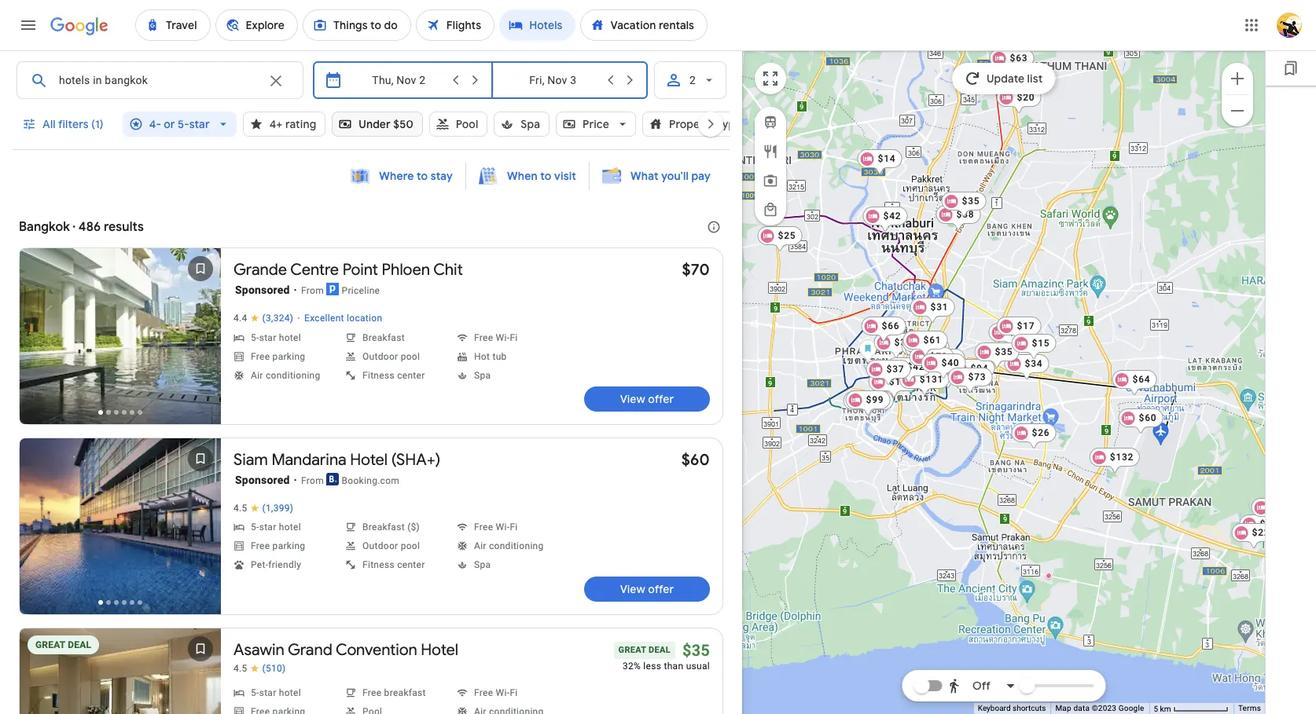 Task type: vqa. For each thing, say whether or not it's contained in the screenshot.
UPDATE LIST on the top right
yes



Task type: locate. For each thing, give the bounding box(es) containing it.
great deal
[[35, 640, 91, 651], [619, 646, 671, 656]]

2 offer from the top
[[648, 583, 674, 597]]

1 view from the top
[[620, 392, 646, 407]]

offer for $70
[[648, 392, 674, 407]]

·
[[297, 312, 300, 325]]

4.5 inside 4.5 out of 5 stars from 510 reviews image
[[234, 664, 247, 675]]

$70 link
[[682, 260, 710, 280], [910, 347, 954, 374]]

1 vertical spatial next image
[[182, 511, 219, 549]]

what you'll pay button
[[593, 161, 720, 191]]

bangkok · 486
[[19, 219, 101, 235]]

1 vertical spatial next image
[[182, 692, 219, 715]]

0 vertical spatial view
[[620, 392, 646, 407]]

$61 link
[[903, 331, 948, 357]]

rating
[[285, 117, 316, 131]]

$34
[[1025, 358, 1043, 369]]

photos list for $60
[[20, 439, 221, 628]]

back image for $70
[[21, 321, 59, 359]]

$31 link down $66
[[874, 333, 919, 360]]

to left stay
[[417, 169, 428, 183]]

0 vertical spatial $42
[[884, 210, 902, 221]]

1 vertical spatial $70 link
[[910, 347, 954, 374]]

view offer button for $60
[[584, 577, 710, 602]]

2 view from the top
[[620, 583, 646, 597]]

$99 link
[[846, 390, 891, 417]]

$31 down $66
[[895, 337, 913, 348]]

1 horizontal spatial $48
[[947, 367, 965, 378]]

0 vertical spatial $35
[[962, 195, 980, 206]]

4.5 left (510)
[[234, 664, 247, 675]]

when to visit
[[507, 169, 577, 183]]

4-
[[149, 117, 161, 131]]

$60 link
[[1119, 409, 1164, 435], [682, 451, 710, 470]]

$49 link
[[921, 349, 965, 376]]

0 vertical spatial offer
[[648, 392, 674, 407]]

the grand palace image
[[859, 339, 877, 365]]

$88 link
[[902, 337, 946, 364]]

1 vertical spatial photos list
[[20, 439, 221, 628]]

$94 link
[[950, 359, 995, 386]]

zoom in map image
[[1228, 69, 1247, 88]]

all filters (1)
[[42, 117, 104, 131]]

$17 link
[[997, 317, 1042, 343], [989, 323, 1034, 350]]

1 photo 1 image from the top
[[20, 249, 221, 425]]

1 horizontal spatial $70
[[930, 351, 948, 362]]

0 vertical spatial photos list
[[20, 249, 221, 438]]

$17
[[1017, 320, 1035, 331], [1009, 327, 1027, 338]]

2 vertical spatial back image
[[21, 692, 59, 715]]

2 view offer button from the top
[[584, 577, 710, 602]]

1 vertical spatial view offer button
[[584, 577, 710, 602]]

$49
[[941, 353, 959, 364]]

2 vertical spatial photo 1 image
[[20, 629, 221, 715]]

1 offer from the top
[[648, 392, 674, 407]]

$63
[[1010, 52, 1028, 63]]

4.5 left (1,399)
[[234, 503, 247, 514]]

than
[[664, 661, 684, 672]]

2 back image from the top
[[21, 511, 59, 549]]

$66 link
[[862, 317, 906, 343]]

1 horizontal spatial great deal
[[619, 646, 671, 656]]

1 vertical spatial view
[[620, 583, 646, 597]]

1 vertical spatial $60 link
[[682, 451, 710, 470]]

next image
[[692, 105, 730, 143], [182, 511, 219, 549]]

$17 up '$15' link
[[1017, 320, 1035, 331]]

next image down 2
[[692, 105, 730, 143]]

1 horizontal spatial $70 link
[[910, 347, 954, 374]]

$66
[[882, 320, 900, 331]]

view offer link
[[584, 387, 710, 412], [584, 577, 710, 602]]

photos list for $70
[[20, 249, 221, 438]]

$35 link
[[942, 192, 987, 218], [975, 343, 1020, 369]]

0 horizontal spatial $42
[[884, 210, 902, 221]]

$31 up $61
[[931, 302, 949, 313]]

$42 up $131
[[907, 361, 925, 372]]

next image left 4.5 out of 5 stars from 1,399 reviews image
[[182, 511, 219, 549]]

$15 link
[[1012, 334, 1057, 361]]

0 vertical spatial view offer button
[[584, 387, 710, 412]]

2 4.5 from the top
[[234, 664, 247, 675]]

terms link
[[1239, 705, 1261, 713]]

$88
[[922, 341, 940, 352]]

map data ©2023 google
[[1056, 705, 1145, 713]]

offer
[[648, 392, 674, 407], [648, 583, 674, 597]]

view offer button for $70
[[584, 387, 710, 412]]

1 vertical spatial photo 1 image
[[20, 439, 221, 615]]

1 vertical spatial offer
[[648, 583, 674, 597]]

back image for $60
[[21, 511, 59, 549]]

$17 for the $17 link on top of $34 link
[[1009, 327, 1027, 338]]

$73
[[969, 372, 987, 383]]

$38
[[957, 209, 975, 220]]

view offer
[[620, 392, 674, 407], [620, 583, 674, 597]]

0 horizontal spatial $48
[[925, 342, 943, 353]]

0 vertical spatial view offer
[[620, 392, 674, 407]]

$70 inside map region
[[930, 351, 948, 362]]

$17 for the $17 link on top of $34
[[1017, 320, 1035, 331]]

4.4 out of 5 stars from 3,324 reviews image
[[234, 313, 294, 325]]

1 4.5 from the top
[[234, 503, 247, 514]]

1 horizontal spatial $60
[[1139, 412, 1157, 424]]

to inside button
[[541, 169, 552, 183]]

2 vertical spatial photos list
[[20, 629, 221, 715]]

filters form
[[13, 50, 769, 159]]

1 view offer link from the top
[[584, 387, 710, 412]]

2 photos list from the top
[[20, 439, 221, 628]]

1 vertical spatial $35 link
[[975, 343, 1020, 369]]

1 next image from the top
[[182, 321, 219, 359]]

photo 1 image for $70
[[20, 249, 221, 425]]

1 vertical spatial $70
[[930, 351, 948, 362]]

1 horizontal spatial great
[[619, 646, 647, 656]]

$42 down '$14' link
[[884, 210, 902, 221]]

3 photo 1 image from the top
[[20, 629, 221, 715]]

1 vertical spatial $35
[[995, 346, 1013, 357]]

to left the visit
[[541, 169, 552, 183]]

excellent location link
[[304, 313, 382, 326]]

1 vertical spatial view offer
[[620, 583, 674, 597]]

$132 link
[[1090, 448, 1141, 475]]

$121 link
[[844, 391, 894, 418]]

0 vertical spatial next image
[[182, 321, 219, 359]]

4.5 inside 4.5 out of 5 stars from 1,399 reviews image
[[234, 503, 247, 514]]

$70
[[682, 260, 710, 280], [930, 351, 948, 362]]

keyboard shortcuts button
[[978, 704, 1046, 715]]

$50
[[393, 117, 414, 131]]

$60
[[1139, 412, 1157, 424], [682, 451, 710, 470]]

next image
[[182, 321, 219, 359], [182, 692, 219, 715]]

$31 link
[[910, 298, 955, 324], [874, 333, 919, 360]]

1 horizontal spatial $42
[[907, 361, 925, 372]]

1 horizontal spatial $60 link
[[1119, 409, 1164, 435]]

great
[[35, 640, 65, 651], [619, 646, 647, 656]]

$60 inside map region
[[1139, 412, 1157, 424]]

map region
[[731, 0, 1317, 715]]

view for $70
[[620, 392, 646, 407]]

0 vertical spatial $70 link
[[682, 260, 710, 280]]

view larger map image
[[761, 69, 780, 88]]

2 view offer from the top
[[620, 583, 674, 597]]

2 to from the left
[[541, 169, 552, 183]]

1 vertical spatial $31 link
[[874, 333, 919, 360]]

$37
[[887, 364, 905, 375]]

$48 link
[[905, 338, 950, 365], [926, 363, 971, 390]]

Search for places, hotels and more text field
[[58, 62, 257, 98]]

$48
[[925, 342, 943, 353], [947, 367, 965, 378]]

$40
[[942, 357, 960, 368]]

0 horizontal spatial to
[[417, 169, 428, 183]]

1 vertical spatial $31
[[895, 337, 913, 348]]

0 vertical spatial next image
[[692, 105, 730, 143]]

off button
[[944, 668, 1021, 705]]

1 back image from the top
[[21, 321, 59, 359]]

1 to from the left
[[417, 169, 428, 183]]

view
[[620, 392, 646, 407], [620, 583, 646, 597]]

view offer button
[[584, 387, 710, 412], [584, 577, 710, 602]]

clear image
[[267, 72, 285, 90]]

(3,324)
[[262, 313, 294, 324]]

0 vertical spatial $70
[[682, 260, 710, 280]]

zoom out map image
[[1228, 101, 1247, 120]]

photos list
[[20, 249, 221, 438], [20, 439, 221, 628], [20, 629, 221, 715]]

2 photo 1 image from the top
[[20, 439, 221, 615]]

$42
[[884, 210, 902, 221], [907, 361, 925, 372]]

$38 link
[[936, 205, 981, 232]]

0 horizontal spatial $60 link
[[682, 451, 710, 470]]

3 photos list from the top
[[20, 629, 221, 715]]

1 vertical spatial $42 link
[[887, 357, 932, 384]]

4.5 out of 5 stars from 1,399 reviews image
[[234, 503, 294, 515]]

1 photos list from the top
[[20, 249, 221, 438]]

next image down save asawin grand convention hotel to collection icon
[[182, 692, 219, 715]]

shortcuts
[[1013, 705, 1046, 713]]

offer for $60
[[648, 583, 674, 597]]

photo 1 image
[[20, 249, 221, 425], [20, 439, 221, 615], [20, 629, 221, 715]]

0 vertical spatial back image
[[21, 321, 59, 359]]

1 vertical spatial $60
[[682, 451, 710, 470]]

1 vertical spatial 4.5
[[234, 664, 247, 675]]

to inside 'button'
[[417, 169, 428, 183]]

0 horizontal spatial next image
[[182, 511, 219, 549]]

1 vertical spatial $48
[[947, 367, 965, 378]]

keyboard shortcuts
[[978, 705, 1046, 713]]

0 vertical spatial $31
[[931, 302, 949, 313]]

$17 left $15
[[1009, 327, 1027, 338]]

$42 link
[[863, 206, 908, 233], [887, 357, 932, 384]]

property type
[[669, 117, 742, 131]]

0 vertical spatial $60 link
[[1119, 409, 1164, 435]]

view offer link for $60
[[584, 577, 710, 602]]

$31 link up $61
[[910, 298, 955, 324]]

0 vertical spatial $35 link
[[942, 192, 987, 218]]

0 vertical spatial 4.5
[[234, 503, 247, 514]]

2 vertical spatial $35
[[683, 642, 710, 661]]

(510)
[[262, 664, 286, 675]]

2 next image from the top
[[182, 692, 219, 715]]

2 view offer link from the top
[[584, 577, 710, 602]]

$61
[[924, 335, 942, 346]]

0 vertical spatial $60
[[1139, 412, 1157, 424]]

1 view offer from the top
[[620, 392, 674, 407]]

$178
[[889, 376, 913, 387]]

$94
[[971, 363, 989, 374]]

0 horizontal spatial great deal
[[35, 640, 91, 651]]

1 vertical spatial back image
[[21, 511, 59, 549]]

1 vertical spatial view offer link
[[584, 577, 710, 602]]

1 view offer button from the top
[[584, 387, 710, 412]]

0 vertical spatial photo 1 image
[[20, 249, 221, 425]]

0 vertical spatial view offer link
[[584, 387, 710, 412]]

1 horizontal spatial to
[[541, 169, 552, 183]]

2 button
[[654, 61, 727, 99]]

next image left 4.4 at the top of page
[[182, 321, 219, 359]]

0 horizontal spatial deal
[[68, 640, 91, 651]]

1 horizontal spatial next image
[[692, 105, 730, 143]]

0 vertical spatial $48
[[925, 342, 943, 353]]

to
[[417, 169, 428, 183], [541, 169, 552, 183]]

2 horizontal spatial $35
[[995, 346, 1013, 357]]

$35
[[962, 195, 980, 206], [995, 346, 1013, 357], [683, 642, 710, 661]]

back image
[[21, 321, 59, 359], [21, 511, 59, 549], [21, 692, 59, 715]]



Task type: describe. For each thing, give the bounding box(es) containing it.
5 km button
[[1149, 704, 1234, 715]]

4.5 for (510)
[[234, 664, 247, 675]]

list
[[1028, 72, 1043, 86]]

when to visit button
[[470, 161, 586, 191]]

next image for save grande centre point phloen chit to collection image
[[182, 321, 219, 359]]

$63 link
[[990, 48, 1035, 75]]

0 vertical spatial $31 link
[[910, 298, 955, 324]]

property type button
[[643, 105, 769, 143]]

0 horizontal spatial $70
[[682, 260, 710, 280]]

1 horizontal spatial deal
[[649, 646, 671, 656]]

$52 link
[[903, 333, 947, 360]]

$25
[[778, 230, 796, 241]]

$25 link
[[758, 226, 803, 253]]

$131 link
[[900, 370, 950, 397]]

save asawin grand convention hotel to collection image
[[182, 631, 219, 668]]

main menu image
[[19, 16, 38, 35]]

under $50 button
[[332, 105, 423, 143]]

5 km
[[1154, 705, 1173, 714]]

pay
[[692, 169, 711, 183]]

km
[[1160, 705, 1171, 714]]

property
[[669, 117, 715, 131]]

$14
[[878, 153, 896, 164]]

under $50
[[359, 117, 414, 131]]

terms
[[1239, 705, 1261, 713]]

0 horizontal spatial $70 link
[[682, 260, 710, 280]]

Check-out text field
[[505, 62, 601, 98]]

0 vertical spatial $42 link
[[863, 206, 908, 233]]

4- or 5-star
[[149, 117, 210, 131]]

0 horizontal spatial $35
[[683, 642, 710, 661]]

update
[[987, 72, 1025, 86]]

pool button
[[429, 105, 488, 143]]

all
[[42, 117, 56, 131]]

excellent
[[304, 313, 344, 324]]

photo 1 image for $60
[[20, 439, 221, 615]]

usual
[[686, 661, 710, 672]]

$99
[[866, 394, 884, 405]]

google
[[1119, 705, 1145, 713]]

4.4
[[234, 313, 247, 324]]

$40 link
[[921, 354, 966, 380]]

less
[[644, 661, 662, 672]]

4.5 out of 5 stars from 510 reviews image
[[234, 664, 286, 676]]

32% less than usual
[[623, 661, 710, 672]]

price
[[583, 117, 609, 131]]

star
[[189, 117, 210, 131]]

4+ rating
[[270, 117, 316, 131]]

save grande centre point phloen chit to collection image
[[182, 250, 219, 288]]

5
[[1154, 705, 1159, 714]]

where to stay button
[[342, 161, 462, 191]]

learn more about these results image
[[695, 208, 733, 246]]

$178 link
[[869, 372, 920, 399]]

0 horizontal spatial $60
[[682, 451, 710, 470]]

(1,399)
[[262, 503, 294, 514]]

$20
[[1017, 92, 1035, 103]]

$17 link up $34
[[997, 317, 1042, 343]]

$69 link
[[1240, 515, 1285, 541]]

$22 link
[[1232, 523, 1277, 550]]

spa button
[[494, 105, 550, 143]]

$22
[[1252, 527, 1270, 538]]

visit
[[554, 169, 577, 183]]

pool
[[456, 117, 478, 131]]

stay
[[431, 169, 453, 183]]

$132
[[1110, 452, 1134, 463]]

to for stay
[[417, 169, 428, 183]]

$20 link
[[997, 88, 1042, 114]]

$14 link
[[858, 149, 902, 176]]

0 horizontal spatial great
[[35, 640, 65, 651]]

(1)
[[91, 117, 104, 131]]

where to stay
[[379, 169, 453, 183]]

2
[[690, 74, 696, 87]]

32%
[[623, 661, 641, 672]]

bangkok · 486 results
[[19, 219, 144, 235]]

map
[[1056, 705, 1072, 713]]

$37 link
[[866, 360, 911, 387]]

under
[[359, 117, 391, 131]]

type
[[718, 117, 742, 131]]

thegreenhouse222 image
[[1046, 573, 1052, 579]]

price button
[[556, 105, 636, 143]]

$64
[[1133, 374, 1151, 385]]

next image for save asawin grand convention hotel to collection icon
[[182, 692, 219, 715]]

1 horizontal spatial $35
[[962, 195, 980, 206]]

location
[[347, 313, 382, 324]]

to for visit
[[541, 169, 552, 183]]

4+
[[270, 117, 283, 131]]

1 vertical spatial $42
[[907, 361, 925, 372]]

$52
[[923, 337, 941, 348]]

$131
[[920, 374, 944, 385]]

off
[[973, 679, 991, 694]]

spa
[[521, 117, 540, 131]]

filters
[[58, 117, 89, 131]]

or
[[164, 117, 175, 131]]

data
[[1074, 705, 1090, 713]]

4- or 5-star button
[[123, 105, 236, 143]]

©2023
[[1092, 705, 1117, 713]]

where
[[379, 169, 414, 183]]

3 back image from the top
[[21, 692, 59, 715]]

Check-in text field
[[352, 62, 446, 98]]

$64 link
[[1112, 370, 1157, 397]]

view for $60
[[620, 583, 646, 597]]

view offer link for $70
[[584, 387, 710, 412]]

$34 link
[[1005, 354, 1049, 381]]

$17 link up $34 link
[[989, 323, 1034, 350]]

update list
[[987, 72, 1043, 86]]

4.5 for (1,399)
[[234, 503, 247, 514]]

0 horizontal spatial $31
[[895, 337, 913, 348]]

save siam mandarina hotel (sha+) to collection image
[[182, 440, 219, 478]]

what you'll pay
[[631, 169, 711, 183]]

$15
[[1032, 338, 1050, 349]]

4+ rating button
[[243, 105, 326, 143]]

what
[[631, 169, 659, 183]]

view offer for $70
[[620, 392, 674, 407]]

view offer for $60
[[620, 583, 674, 597]]

1 horizontal spatial $31
[[931, 302, 949, 313]]



